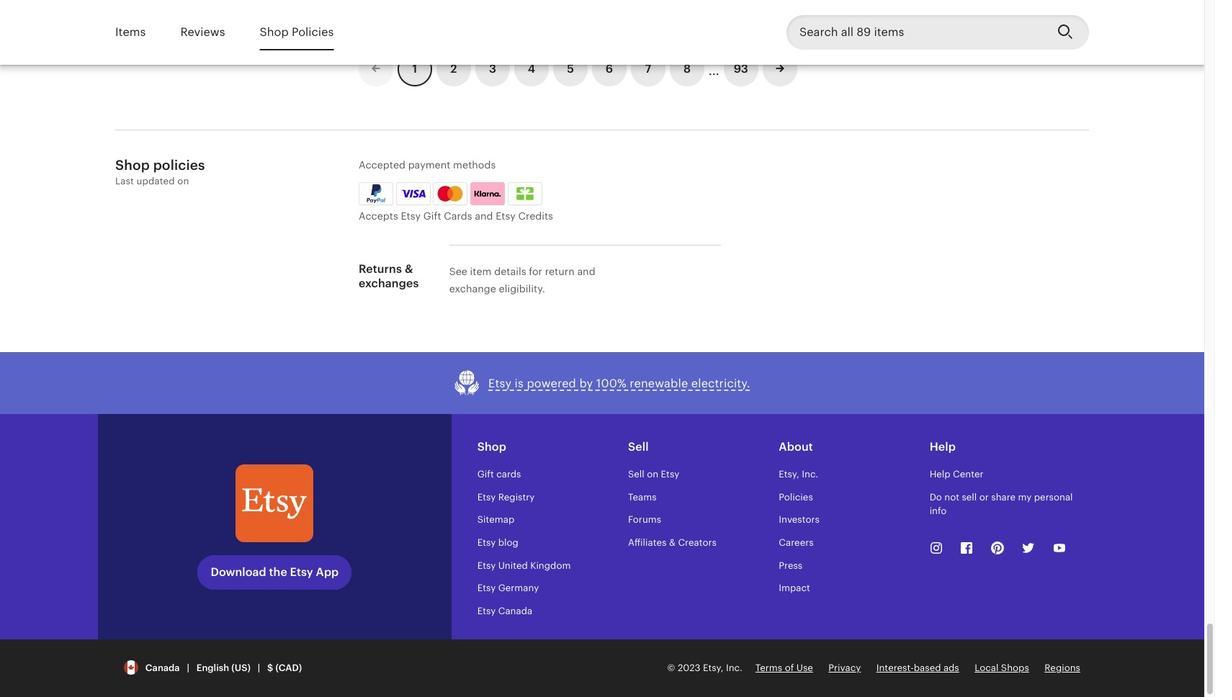 Task type: vqa. For each thing, say whether or not it's contained in the screenshot.
the rightmost ETSY'S
no



Task type: describe. For each thing, give the bounding box(es) containing it.
cards
[[444, 210, 473, 222]]

etsy is powered by 100% renewable electricity.
[[489, 377, 751, 390]]

methods
[[453, 159, 496, 171]]

sell for sell on etsy
[[629, 469, 645, 480]]

© 2023 etsy, inc.
[[668, 663, 743, 674]]

1 horizontal spatial etsy,
[[779, 469, 800, 480]]

press link
[[779, 560, 803, 571]]

interest-based ads
[[877, 663, 960, 674]]

etsy canada link
[[478, 606, 533, 617]]

…
[[709, 57, 720, 79]]

forums
[[629, 515, 662, 526]]

2 horizontal spatial shop
[[478, 441, 507, 454]]

affiliates & creators link
[[629, 538, 717, 549]]

is
[[515, 377, 524, 390]]

6 link
[[592, 52, 627, 86]]

of
[[785, 663, 795, 674]]

©
[[668, 663, 676, 674]]

cards
[[497, 469, 521, 480]]

etsy, inc. link
[[779, 469, 819, 480]]

my
[[1019, 492, 1032, 503]]

return
[[545, 266, 575, 278]]

1 link
[[398, 52, 432, 86]]

exchange
[[450, 283, 497, 295]]

policies link
[[779, 492, 814, 503]]

download the etsy app link
[[198, 556, 352, 590]]

sell for sell
[[629, 441, 649, 454]]

2
[[451, 62, 457, 75]]

use
[[797, 663, 814, 674]]

credits
[[519, 210, 554, 222]]

help center link
[[930, 469, 984, 480]]

4 link
[[515, 52, 549, 86]]

accepts
[[359, 210, 398, 222]]

items
[[115, 25, 146, 39]]

1 | from the left
[[187, 663, 189, 674]]

returns
[[359, 263, 402, 276]]

affiliates
[[629, 538, 667, 549]]

100%
[[597, 377, 627, 390]]

forums link
[[629, 515, 662, 526]]

etsy germany
[[478, 583, 539, 594]]

etsy down etsy blog link at bottom
[[478, 560, 496, 571]]

sitemap link
[[478, 515, 515, 526]]

impact link
[[779, 583, 811, 594]]

items link
[[115, 16, 146, 49]]

2023
[[678, 663, 701, 674]]

interest-based ads link
[[877, 663, 960, 674]]

or
[[980, 492, 989, 503]]

shop policies link
[[260, 16, 334, 49]]

renewable
[[630, 377, 689, 390]]

help for help
[[930, 441, 956, 454]]

5 link
[[554, 52, 588, 86]]

do
[[930, 492, 943, 503]]

etsy up etsy canada link
[[478, 583, 496, 594]]

sell on etsy link
[[629, 469, 680, 480]]

gift cards link
[[478, 469, 521, 480]]

0 vertical spatial canada
[[499, 606, 533, 617]]

1 vertical spatial canada
[[145, 663, 180, 674]]

kingdom
[[531, 560, 571, 571]]

last
[[115, 176, 134, 187]]

personal
[[1035, 492, 1074, 503]]

ads
[[944, 663, 960, 674]]

giftcard image
[[513, 187, 538, 200]]

etsy inside button
[[489, 377, 512, 390]]

mastercard image
[[436, 184, 466, 203]]

shop for policies
[[260, 25, 289, 39]]

local shops
[[975, 663, 1030, 674]]

sell on etsy
[[629, 469, 680, 480]]

klarna image
[[471, 182, 505, 205]]

regions
[[1045, 663, 1081, 674]]

etsy up sitemap
[[478, 492, 496, 503]]

etsy is powered by 100% renewable electricity. button
[[454, 370, 751, 397]]

share
[[992, 492, 1016, 503]]

creators
[[679, 538, 717, 549]]

8 link
[[670, 52, 705, 86]]

93
[[734, 62, 749, 75]]

etsy united kingdom
[[478, 560, 571, 571]]

etsy germany link
[[478, 583, 539, 594]]

interest-
[[877, 663, 914, 674]]

6
[[606, 62, 613, 75]]

etsy right the
[[290, 566, 313, 579]]

eligibility.
[[499, 283, 546, 295]]

& for returns
[[405, 263, 413, 276]]



Task type: locate. For each thing, give the bounding box(es) containing it.
policies
[[292, 25, 334, 39], [779, 492, 814, 503]]

0 horizontal spatial canada
[[145, 663, 180, 674]]

help up help center
[[930, 441, 956, 454]]

0 horizontal spatial and
[[475, 210, 493, 222]]

etsy blog link
[[478, 538, 519, 549]]

etsy, inc.
[[779, 469, 819, 480]]

2 help from the top
[[930, 469, 951, 480]]

7 link
[[631, 52, 666, 86]]

accepted payment methods
[[359, 159, 496, 171]]

on down 'policies'
[[177, 176, 189, 187]]

etsy blog
[[478, 538, 519, 549]]

sell up sell on etsy link
[[629, 441, 649, 454]]

etsy down etsy germany 'link'
[[478, 606, 496, 617]]

shop policies
[[260, 25, 334, 39]]

0 vertical spatial etsy,
[[779, 469, 800, 480]]

1 horizontal spatial canada
[[499, 606, 533, 617]]

do not sell or share my personal info
[[930, 492, 1074, 517]]

7
[[646, 62, 652, 75]]

0 vertical spatial &
[[405, 263, 413, 276]]

canada   |   english (us)   |   $ (cad)
[[141, 663, 302, 674]]

registry
[[499, 492, 535, 503]]

0 horizontal spatial shop
[[115, 158, 150, 173]]

1 vertical spatial sell
[[629, 469, 645, 480]]

1 vertical spatial help
[[930, 469, 951, 480]]

careers
[[779, 538, 814, 549]]

download
[[211, 566, 267, 579]]

on inside the shop policies last updated on
[[177, 176, 189, 187]]

0 vertical spatial on
[[177, 176, 189, 187]]

inc. up policies link
[[802, 469, 819, 480]]

and right return
[[578, 266, 596, 278]]

the
[[269, 566, 287, 579]]

local
[[975, 663, 999, 674]]

teams link
[[629, 492, 657, 503]]

etsy left blog
[[478, 538, 496, 549]]

0 horizontal spatial on
[[177, 176, 189, 187]]

1 vertical spatial on
[[647, 469, 659, 480]]

shop inside the shop policies last updated on
[[115, 158, 150, 173]]

for
[[529, 266, 543, 278]]

and down klarna icon
[[475, 210, 493, 222]]

inc.
[[802, 469, 819, 480], [726, 663, 743, 674]]

$
[[267, 663, 273, 674]]

2 | from the left
[[258, 663, 260, 674]]

1 horizontal spatial on
[[647, 469, 659, 480]]

see item details for return and exchange eligibility.
[[450, 266, 596, 295]]

| left english
[[187, 663, 189, 674]]

etsy registry link
[[478, 492, 535, 503]]

visa image
[[401, 187, 426, 200]]

& left creators
[[670, 538, 676, 549]]

terms of use link
[[756, 663, 814, 674]]

2 sell from the top
[[629, 469, 645, 480]]

0 horizontal spatial &
[[405, 263, 413, 276]]

not
[[945, 492, 960, 503]]

download the etsy app
[[211, 566, 339, 579]]

Search all 89 items text field
[[787, 15, 1047, 50]]

reviews
[[180, 25, 225, 39]]

1 vertical spatial policies
[[779, 492, 814, 503]]

on up "teams" link
[[647, 469, 659, 480]]

canada down germany
[[499, 606, 533, 617]]

0 vertical spatial help
[[930, 441, 956, 454]]

united
[[499, 560, 528, 571]]

based
[[914, 663, 942, 674]]

exchanges
[[359, 277, 419, 291]]

terms
[[756, 663, 783, 674]]

1 horizontal spatial and
[[578, 266, 596, 278]]

& up exchanges
[[405, 263, 413, 276]]

investors
[[779, 515, 820, 526]]

impact
[[779, 583, 811, 594]]

1 horizontal spatial policies
[[779, 492, 814, 503]]

& for affiliates
[[670, 538, 676, 549]]

etsy canada
[[478, 606, 533, 617]]

help up do
[[930, 469, 951, 480]]

shop right reviews
[[260, 25, 289, 39]]

etsy,
[[779, 469, 800, 480], [703, 663, 724, 674]]

1 horizontal spatial |
[[258, 663, 260, 674]]

careers link
[[779, 538, 814, 549]]

0 horizontal spatial policies
[[292, 25, 334, 39]]

press
[[779, 560, 803, 571]]

0 horizontal spatial gift
[[424, 210, 442, 222]]

etsy left is
[[489, 377, 512, 390]]

teams
[[629, 492, 657, 503]]

shop for policies
[[115, 158, 150, 173]]

on
[[177, 176, 189, 187], [647, 469, 659, 480]]

inc. left terms
[[726, 663, 743, 674]]

1 vertical spatial shop
[[115, 158, 150, 173]]

english
[[197, 663, 229, 674]]

shop policies last updated on
[[115, 158, 205, 187]]

etsy down visa icon
[[401, 210, 421, 222]]

1 vertical spatial inc.
[[726, 663, 743, 674]]

reviews link
[[180, 16, 225, 49]]

returns & exchanges
[[359, 263, 419, 291]]

1 help from the top
[[930, 441, 956, 454]]

1 horizontal spatial shop
[[260, 25, 289, 39]]

0 vertical spatial shop
[[260, 25, 289, 39]]

8
[[684, 62, 691, 75]]

2 vertical spatial shop
[[478, 441, 507, 454]]

help for help center
[[930, 469, 951, 480]]

canada image
[[124, 661, 138, 676]]

1
[[413, 62, 418, 75]]

0 vertical spatial inc.
[[802, 469, 819, 480]]

paypal image
[[361, 184, 391, 203]]

center
[[954, 469, 984, 480]]

etsy up forums link
[[661, 469, 680, 480]]

etsy, right 2023
[[703, 663, 724, 674]]

regions button
[[1045, 662, 1081, 675]]

0 vertical spatial gift
[[424, 210, 442, 222]]

updated
[[137, 176, 175, 187]]

policies
[[153, 158, 205, 173]]

3 link
[[476, 52, 510, 86]]

and inside see item details for return and exchange eligibility.
[[578, 266, 596, 278]]

local shops link
[[975, 663, 1030, 674]]

investors link
[[779, 515, 820, 526]]

sell up "teams" link
[[629, 469, 645, 480]]

1 vertical spatial gift
[[478, 469, 494, 480]]

0 vertical spatial and
[[475, 210, 493, 222]]

& inside "returns & exchanges"
[[405, 263, 413, 276]]

about
[[779, 441, 814, 454]]

canada right canada image
[[145, 663, 180, 674]]

2 link
[[437, 52, 471, 86]]

1 horizontal spatial &
[[670, 538, 676, 549]]

1 vertical spatial etsy,
[[703, 663, 724, 674]]

etsy registry
[[478, 492, 535, 503]]

0 vertical spatial policies
[[292, 25, 334, 39]]

1 horizontal spatial inc.
[[802, 469, 819, 480]]

0 horizontal spatial |
[[187, 663, 189, 674]]

etsy united kingdom link
[[478, 560, 571, 571]]

help center
[[930, 469, 984, 480]]

powered
[[527, 377, 577, 390]]

1 horizontal spatial gift
[[478, 469, 494, 480]]

do not sell or share my personal info link
[[930, 492, 1074, 517]]

0 horizontal spatial inc.
[[726, 663, 743, 674]]

item
[[470, 266, 492, 278]]

by
[[580, 377, 594, 390]]

0 vertical spatial sell
[[629, 441, 649, 454]]

etsy, up policies link
[[779, 469, 800, 480]]

shop up last
[[115, 158, 150, 173]]

|
[[187, 663, 189, 674], [258, 663, 260, 674]]

1 sell from the top
[[629, 441, 649, 454]]

terms of use
[[756, 663, 814, 674]]

0 horizontal spatial etsy,
[[703, 663, 724, 674]]

see
[[450, 266, 468, 278]]

1 vertical spatial and
[[578, 266, 596, 278]]

germany
[[499, 583, 539, 594]]

| left $ at the left
[[258, 663, 260, 674]]

1 vertical spatial &
[[670, 538, 676, 549]]

canada
[[499, 606, 533, 617], [145, 663, 180, 674]]

details
[[495, 266, 527, 278]]

&
[[405, 263, 413, 276], [670, 538, 676, 549]]

accepted
[[359, 159, 406, 171]]

etsy
[[401, 210, 421, 222], [496, 210, 516, 222], [489, 377, 512, 390], [661, 469, 680, 480], [478, 492, 496, 503], [478, 538, 496, 549], [478, 560, 496, 571], [290, 566, 313, 579], [478, 583, 496, 594], [478, 606, 496, 617]]

gift cards
[[478, 469, 521, 480]]

privacy
[[829, 663, 861, 674]]

shop up gift cards link
[[478, 441, 507, 454]]

electricity.
[[692, 377, 751, 390]]

etsy down klarna icon
[[496, 210, 516, 222]]

5
[[567, 62, 574, 75]]



